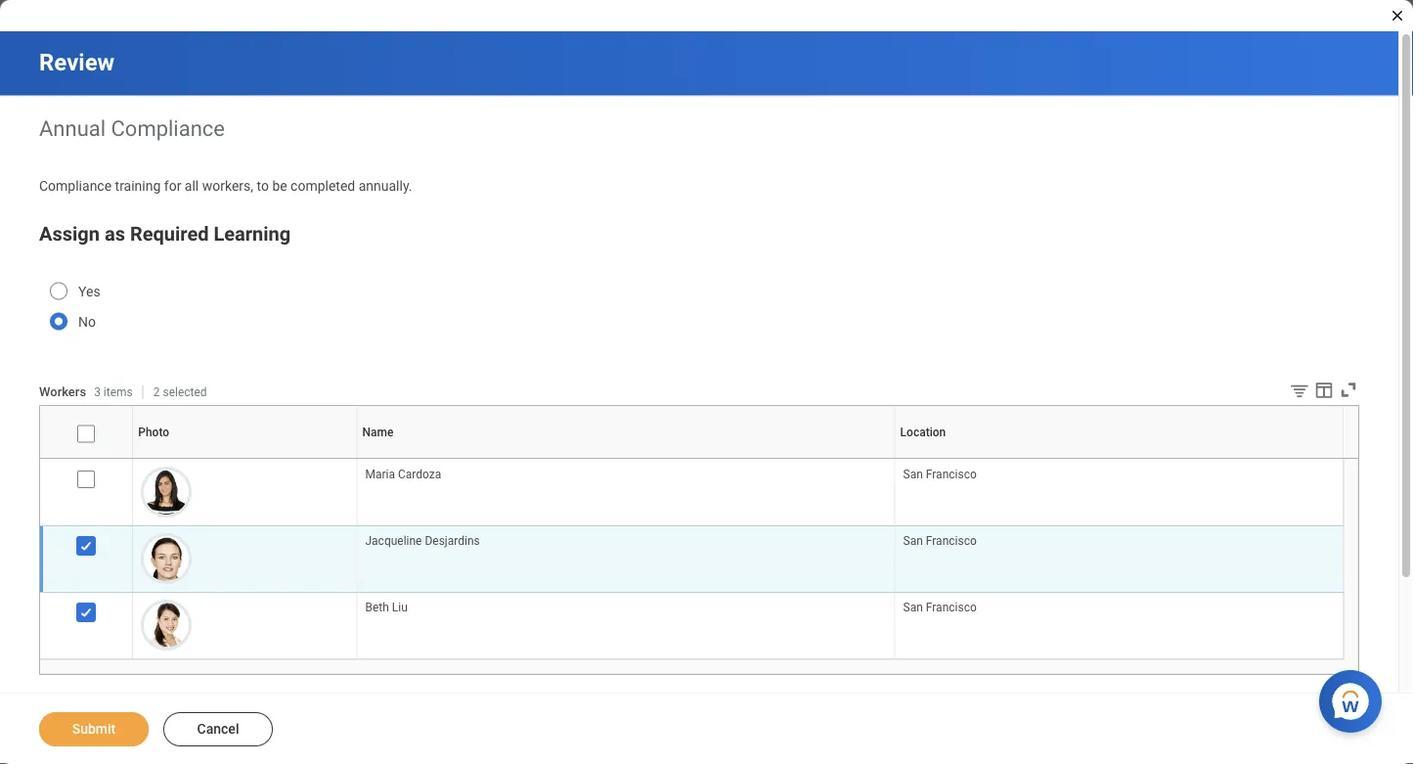 Task type: describe. For each thing, give the bounding box(es) containing it.
null photo name location
[[85, 458, 1121, 459]]

francisco for 1st san francisco element
[[926, 467, 977, 481]]

annual compliance
[[39, 115, 225, 141]]

assign as required learning button
[[39, 223, 291, 246]]

maria
[[365, 467, 395, 481]]

1 check small image from the top
[[74, 534, 98, 557]]

2 selected
[[153, 385, 207, 399]]

assign as required learning
[[39, 223, 291, 246]]

training
[[115, 178, 161, 194]]

photo button
[[243, 458, 247, 459]]

1 horizontal spatial location
[[1117, 458, 1121, 459]]

click to view/edit grid preferences image
[[1314, 379, 1335, 401]]

completed
[[291, 178, 355, 194]]

fullscreen image
[[1338, 379, 1360, 401]]

location button
[[1117, 458, 1122, 459]]

beth
[[365, 601, 389, 614]]

san for first san francisco element from the bottom of the review main content
[[903, 601, 923, 614]]

cardoza
[[398, 467, 441, 481]]

null column header
[[40, 458, 133, 460]]

2
[[153, 385, 160, 399]]

1 vertical spatial photo
[[243, 458, 246, 459]]

san for 1st san francisco element
[[903, 467, 923, 481]]

beth liu element
[[365, 597, 408, 614]]

name inside row element
[[362, 425, 394, 439]]

maria cardoza
[[365, 467, 441, 481]]

1 vertical spatial compliance
[[39, 178, 112, 194]]

toolbar inside review main content
[[1275, 379, 1360, 405]]

annually.
[[359, 178, 412, 194]]

name button
[[624, 458, 628, 459]]

photo inside row element
[[138, 425, 169, 439]]

jacqueline desjardins
[[365, 534, 480, 548]]

jacqueline
[[365, 534, 422, 548]]

0 vertical spatial compliance
[[111, 115, 225, 141]]

review dialog
[[0, 0, 1414, 764]]

francisco for first san francisco element from the bottom of the review main content
[[926, 601, 977, 614]]

3 san francisco from the top
[[903, 601, 977, 614]]

close review image
[[1390, 8, 1406, 23]]

employee's photo (beth liu) image
[[141, 600, 192, 651]]

jacqueline desjardins element
[[365, 530, 480, 548]]

null
[[85, 458, 87, 459]]

employee's photo (maria cardoza) image
[[141, 466, 192, 517]]

location inside row element
[[901, 425, 946, 439]]

no
[[78, 314, 96, 330]]

workday assistant region
[[1320, 662, 1390, 733]]

employee's photo (jacqueline desjardins) image
[[141, 533, 192, 584]]

assign
[[39, 223, 100, 246]]

2 check small image from the top
[[74, 601, 98, 624]]

assign as required learning group
[[39, 219, 690, 356]]

items
[[104, 385, 133, 399]]

as
[[105, 223, 125, 246]]



Task type: vqa. For each thing, say whether or not it's contained in the screenshot.
right "Photo"
yes



Task type: locate. For each thing, give the bounding box(es) containing it.
to
[[257, 178, 269, 194]]

beth liu
[[365, 601, 408, 614]]

2 vertical spatial francisco
[[926, 601, 977, 614]]

compliance up for
[[111, 115, 225, 141]]

0 vertical spatial san
[[903, 467, 923, 481]]

0 vertical spatial location
[[901, 425, 946, 439]]

required
[[130, 223, 209, 246]]

row element
[[40, 405, 1348, 458]]

liu
[[392, 601, 408, 614]]

review main content
[[0, 31, 1414, 764]]

check small image left employee's photo (jacqueline desjardins)
[[74, 534, 98, 557]]

3 san from the top
[[903, 601, 923, 614]]

compliance up assign
[[39, 178, 112, 194]]

1 vertical spatial san francisco element
[[903, 530, 977, 548]]

1 vertical spatial francisco
[[926, 534, 977, 548]]

2 vertical spatial san francisco element
[[903, 597, 977, 614]]

0 vertical spatial check small image
[[74, 534, 98, 557]]

name
[[362, 425, 394, 439], [624, 458, 627, 459]]

workers 3 items
[[39, 385, 133, 399]]

location
[[901, 425, 946, 439], [1117, 458, 1121, 459]]

0 horizontal spatial name
[[362, 425, 394, 439]]

3 francisco from the top
[[926, 601, 977, 614]]

for
[[164, 178, 181, 194]]

desjardins
[[425, 534, 480, 548]]

1 san francisco from the top
[[903, 467, 977, 481]]

be
[[272, 178, 287, 194]]

0 vertical spatial san francisco
[[903, 467, 977, 481]]

1 vertical spatial san
[[903, 534, 923, 548]]

compliance training for all workers, to be completed annually.
[[39, 178, 412, 194]]

2 san from the top
[[903, 534, 923, 548]]

selected
[[163, 385, 207, 399]]

cancel
[[197, 721, 239, 737]]

1 san from the top
[[903, 467, 923, 481]]

maria cardoza element
[[365, 464, 441, 481]]

1 vertical spatial name
[[624, 458, 627, 459]]

1 vertical spatial location
[[1117, 458, 1121, 459]]

2 san francisco element from the top
[[903, 530, 977, 548]]

1 horizontal spatial photo
[[243, 458, 246, 459]]

submit
[[72, 721, 116, 737]]

francisco for second san francisco element from the top of the review main content
[[926, 534, 977, 548]]

francisco
[[926, 467, 977, 481], [926, 534, 977, 548], [926, 601, 977, 614]]

1 vertical spatial check small image
[[74, 601, 98, 624]]

cancel button
[[163, 712, 273, 746]]

learning
[[214, 223, 291, 246]]

compliance
[[111, 115, 225, 141], [39, 178, 112, 194]]

2 san francisco from the top
[[903, 534, 977, 548]]

3
[[94, 385, 101, 399]]

1 vertical spatial san francisco
[[903, 534, 977, 548]]

all
[[185, 178, 199, 194]]

3 san francisco element from the top
[[903, 597, 977, 614]]

san for second san francisco element from the top of the review main content
[[903, 534, 923, 548]]

check small image left employee's photo (beth liu)
[[74, 601, 98, 624]]

2 vertical spatial san francisco
[[903, 601, 977, 614]]

2 francisco from the top
[[926, 534, 977, 548]]

yes
[[78, 284, 100, 300]]

san francisco element
[[903, 464, 977, 481], [903, 530, 977, 548], [903, 597, 977, 614]]

photo
[[138, 425, 169, 439], [243, 458, 246, 459]]

0 vertical spatial name
[[362, 425, 394, 439]]

select to filter grid data image
[[1289, 380, 1311, 401]]

1 francisco from the top
[[926, 467, 977, 481]]

0 vertical spatial photo
[[138, 425, 169, 439]]

workers,
[[202, 178, 253, 194]]

1 san francisco element from the top
[[903, 464, 977, 481]]

0 vertical spatial san francisco element
[[903, 464, 977, 481]]

annual
[[39, 115, 106, 141]]

submit button
[[39, 712, 149, 746]]

name up maria
[[362, 425, 394, 439]]

san
[[903, 467, 923, 481], [903, 534, 923, 548], [903, 601, 923, 614]]

2 vertical spatial san
[[903, 601, 923, 614]]

0 horizontal spatial photo
[[138, 425, 169, 439]]

toolbar
[[1275, 379, 1360, 405]]

check small image
[[74, 534, 98, 557], [74, 601, 98, 624]]

0 horizontal spatial location
[[901, 425, 946, 439]]

0 vertical spatial francisco
[[926, 467, 977, 481]]

name down row element
[[624, 458, 627, 459]]

review
[[39, 48, 115, 76]]

workers
[[39, 385, 86, 399]]

1 horizontal spatial name
[[624, 458, 627, 459]]

san francisco
[[903, 467, 977, 481], [903, 534, 977, 548], [903, 601, 977, 614]]



